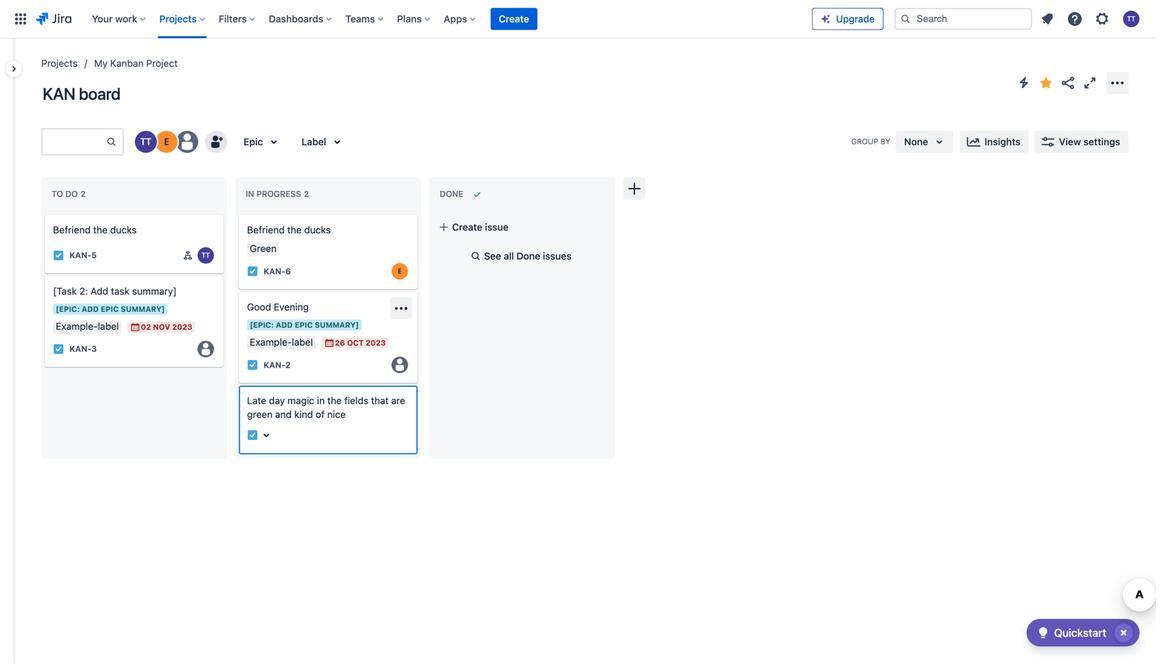 Task type: vqa. For each thing, say whether or not it's contained in the screenshot.
ducks corresponding to Progress
yes



Task type: describe. For each thing, give the bounding box(es) containing it.
your profile and settings image
[[1124, 11, 1140, 27]]

my kanban project
[[94, 58, 178, 69]]

0 vertical spatial [epic:
[[56, 305, 80, 314]]

help image
[[1067, 11, 1084, 27]]

upgrade
[[837, 13, 875, 24]]

task image for [task 2: add task summary]
[[53, 343, 64, 355]]

due date: 26 october 2023 image
[[324, 337, 335, 348]]

dashboards
[[269, 13, 324, 24]]

create for create
[[499, 13, 530, 24]]

0 of 1 child issues complete image
[[182, 250, 194, 261]]

primary element
[[8, 0, 813, 38]]

5
[[91, 250, 97, 260]]

[task 2: add task summary]
[[53, 285, 177, 297]]

settings image
[[1095, 11, 1111, 27]]

your work button
[[88, 8, 151, 30]]

all
[[504, 250, 514, 262]]

task
[[111, 285, 130, 297]]

0 vertical spatial add
[[91, 285, 108, 297]]

issue
[[485, 221, 509, 233]]

notifications image
[[1040, 11, 1056, 27]]

kan board
[[43, 84, 121, 103]]

epic inside dropdown button
[[295, 321, 313, 330]]

automations menu button icon image
[[1016, 74, 1033, 91]]

kan- for [task 2: add task summary]
[[70, 344, 91, 354]]

projects for the projects 'popup button'
[[159, 13, 197, 24]]

apps button
[[440, 8, 481, 30]]

sidebar navigation image
[[0, 55, 30, 83]]

none
[[905, 136, 929, 147]]

group by
[[852, 137, 891, 146]]

02
[[141, 322, 151, 331]]

due date: 02 november 2023 element
[[130, 321, 193, 332]]

star kan board image
[[1038, 75, 1055, 91]]

befriend the ducks for to do
[[53, 224, 137, 236]]

do
[[65, 189, 78, 199]]

plans
[[397, 13, 422, 24]]

work
[[115, 13, 137, 24]]

2023 for [task 2: add task summary]
[[172, 322, 193, 331]]

2 vertical spatial task image
[[247, 430, 258, 441]]

due date: 26 october 2023 element
[[324, 337, 386, 348]]

more image
[[1110, 75, 1127, 91]]

project
[[146, 58, 178, 69]]

see all done issues link
[[465, 248, 580, 264]]

good
[[247, 301, 271, 313]]

epic button
[[236, 131, 288, 153]]

create issue button
[[433, 215, 612, 240]]

upgrade button
[[813, 9, 884, 29]]

task image for kan-5
[[53, 250, 64, 261]]

create issue
[[452, 221, 509, 233]]

view settings button
[[1035, 131, 1129, 153]]

02 nov 2023
[[141, 322, 193, 331]]

to do element
[[52, 189, 88, 199]]

due date: 26 october 2023 image
[[324, 337, 335, 348]]

view
[[1060, 136, 1082, 147]]

in progress
[[246, 189, 301, 199]]

0 vertical spatial summary]
[[132, 285, 177, 297]]

0 vertical spatial done
[[440, 189, 464, 199]]

label button
[[293, 131, 351, 153]]

projects link
[[41, 55, 78, 72]]

kan-6 link
[[264, 265, 291, 277]]

due date: 02 november 2023 image
[[130, 321, 141, 332]]

[epic: inside dropdown button
[[250, 321, 274, 330]]

view settings
[[1060, 136, 1121, 147]]

view settings image
[[1041, 134, 1057, 150]]

ducks for progress
[[304, 224, 331, 236]]

1 vertical spatial add
[[82, 305, 99, 314]]

nov
[[153, 322, 170, 331]]

1 vertical spatial summary]
[[121, 305, 165, 314]]

board
[[79, 84, 121, 103]]

1 horizontal spatial done
[[517, 250, 541, 262]]

good evening
[[247, 301, 309, 313]]

enter full screen image
[[1083, 75, 1099, 91]]

What needs to be done? - Press the "Enter" key to submit or the "Escape" key to cancel. text field
[[247, 394, 410, 421]]

create column image
[[627, 180, 643, 197]]

[task
[[53, 285, 77, 297]]

ducks for do
[[110, 224, 137, 236]]

create issue image
[[229, 282, 246, 299]]

search image
[[901, 13, 912, 24]]



Task type: locate. For each thing, give the bounding box(es) containing it.
create issue image
[[35, 205, 52, 222], [229, 205, 246, 222]]

dismiss quickstart image
[[1114, 622, 1136, 644]]

epic
[[101, 305, 119, 314], [295, 321, 313, 330]]

task image left kan-6 link
[[247, 266, 258, 277]]

26 oct 2023
[[335, 338, 386, 347]]

1 vertical spatial done
[[517, 250, 541, 262]]

your work
[[92, 13, 137, 24]]

2023
[[172, 322, 193, 331], [366, 338, 386, 347]]

banner containing your work
[[0, 0, 1157, 39]]

task image for good evening
[[247, 359, 258, 370]]

the for progress
[[287, 224, 302, 236]]

your
[[92, 13, 113, 24]]

quickstart
[[1055, 626, 1107, 639]]

kan-6
[[264, 266, 291, 276]]

task image
[[53, 343, 64, 355], [247, 359, 258, 370], [247, 430, 258, 441]]

create
[[499, 13, 530, 24], [452, 221, 483, 233]]

add inside dropdown button
[[276, 321, 293, 330]]

befriend the ducks down in progress element
[[247, 224, 331, 236]]

1 vertical spatial [epic: add epic summary]
[[250, 321, 359, 330]]

2023 inside due date: 26 october 2023 element
[[366, 338, 386, 347]]

jira image
[[36, 11, 71, 27], [36, 11, 71, 27]]

plans button
[[393, 8, 436, 30]]

0 horizontal spatial create
[[452, 221, 483, 233]]

0 vertical spatial epic
[[101, 305, 119, 314]]

2023 for good evening
[[366, 338, 386, 347]]

1 horizontal spatial ducks
[[304, 224, 331, 236]]

3
[[91, 344, 97, 354]]

to do
[[52, 189, 78, 199]]

0 vertical spatial task image
[[53, 343, 64, 355]]

[epic: down [task
[[56, 305, 80, 314]]

kan- for good evening
[[264, 360, 286, 370]]

kan- up good evening
[[264, 266, 286, 276]]

kan-2 link
[[264, 359, 291, 371]]

0 vertical spatial [epic: add epic summary]
[[56, 305, 165, 314]]

[epic: add epic summary] button
[[247, 320, 362, 331]]

my
[[94, 58, 108, 69]]

projects button
[[155, 8, 211, 30]]

epic down the [task 2: add task summary]
[[101, 305, 119, 314]]

2 the from the left
[[287, 224, 302, 236]]

1 horizontal spatial task image
[[247, 266, 258, 277]]

1 ducks from the left
[[110, 224, 137, 236]]

kan-
[[70, 250, 91, 260], [264, 266, 286, 276], [70, 344, 91, 354], [264, 360, 286, 370]]

[epic: add epic summary]
[[56, 305, 165, 314], [250, 321, 359, 330]]

projects for the projects link
[[41, 58, 78, 69]]

1 horizontal spatial create
[[499, 13, 530, 24]]

2023 right oct
[[366, 338, 386, 347]]

teams button
[[342, 8, 389, 30]]

0 horizontal spatial [epic:
[[56, 305, 80, 314]]

1 vertical spatial 2023
[[366, 338, 386, 347]]

the down in progress element
[[287, 224, 302, 236]]

the up the 5
[[93, 224, 108, 236]]

1 horizontal spatial [epic: add epic summary]
[[250, 321, 359, 330]]

6
[[286, 266, 291, 276]]

kan
[[43, 84, 75, 103]]

summary] up 26
[[315, 321, 359, 330]]

0 horizontal spatial done
[[440, 189, 464, 199]]

add
[[91, 285, 108, 297], [82, 305, 99, 314], [276, 321, 293, 330]]

2 vertical spatial summary]
[[315, 321, 359, 330]]

done
[[440, 189, 464, 199], [517, 250, 541, 262]]

create right apps dropdown button at the left of the page
[[499, 13, 530, 24]]

see all done issues
[[484, 250, 572, 262]]

projects up kan
[[41, 58, 78, 69]]

0 vertical spatial create
[[499, 13, 530, 24]]

befriend
[[53, 224, 91, 236], [247, 224, 285, 236]]

[epic:
[[56, 305, 80, 314], [250, 321, 274, 330]]

more actions for kan-2 good evening image
[[393, 300, 410, 317]]

create left issue
[[452, 221, 483, 233]]

to
[[52, 189, 63, 199]]

1 vertical spatial task image
[[247, 266, 258, 277]]

1 horizontal spatial create issue image
[[229, 205, 246, 222]]

my kanban project link
[[94, 55, 178, 72]]

1 horizontal spatial projects
[[159, 13, 197, 24]]

add people image
[[208, 134, 224, 150]]

2 befriend from the left
[[247, 224, 285, 236]]

1 vertical spatial epic
[[295, 321, 313, 330]]

0 horizontal spatial ducks
[[110, 224, 137, 236]]

in
[[246, 189, 254, 199]]

befriend the ducks up the 5
[[53, 224, 137, 236]]

in progress element
[[246, 189, 312, 199]]

kan- up 2: at the left of page
[[70, 250, 91, 260]]

2 vertical spatial add
[[276, 321, 293, 330]]

2 create issue image from the left
[[229, 205, 246, 222]]

Search this board text field
[[43, 129, 106, 154]]

quickstart button
[[1027, 619, 1140, 647]]

done up create issue at the left of page
[[440, 189, 464, 199]]

filters
[[219, 13, 247, 24]]

create button
[[491, 8, 538, 30]]

2:
[[80, 285, 88, 297]]

[epic: add epic summary] down the [task 2: add task summary]
[[56, 305, 165, 314]]

dashboards button
[[265, 8, 337, 30]]

1 vertical spatial projects
[[41, 58, 78, 69]]

create issue image for to do
[[35, 205, 52, 222]]

1 vertical spatial [epic:
[[250, 321, 274, 330]]

1 befriend from the left
[[53, 224, 91, 236]]

oct
[[347, 338, 364, 347]]

1 befriend the ducks from the left
[[53, 224, 137, 236]]

1 horizontal spatial [epic:
[[250, 321, 274, 330]]

1 create issue image from the left
[[35, 205, 52, 222]]

group
[[852, 137, 879, 146]]

2023 right nov
[[172, 322, 193, 331]]

kan-5 link
[[70, 249, 97, 261]]

kan- down [epic: add epic summary] dropdown button
[[264, 360, 286, 370]]

0 horizontal spatial epic
[[101, 305, 119, 314]]

[epic: add epic summary] down evening
[[250, 321, 359, 330]]

0 horizontal spatial befriend
[[53, 224, 91, 236]]

epic down evening
[[295, 321, 313, 330]]

0 horizontal spatial create issue image
[[35, 205, 52, 222]]

1 vertical spatial create
[[452, 221, 483, 233]]

1 horizontal spatial befriend
[[247, 224, 285, 236]]

progress
[[257, 189, 301, 199]]

0 vertical spatial 2023
[[172, 322, 193, 331]]

0 vertical spatial projects
[[159, 13, 197, 24]]

the for do
[[93, 224, 108, 236]]

Search field
[[895, 8, 1033, 30]]

none button
[[897, 131, 954, 153]]

0 of 1 child issues complete image
[[182, 250, 194, 261]]

task image for kan-6
[[247, 266, 258, 277]]

done right all
[[517, 250, 541, 262]]

befriend the ducks
[[53, 224, 137, 236], [247, 224, 331, 236]]

befriend for progress
[[247, 224, 285, 236]]

2 ducks from the left
[[304, 224, 331, 236]]

epic
[[244, 136, 263, 147]]

insights button
[[961, 131, 1030, 153]]

appswitcher icon image
[[12, 11, 29, 27]]

apps
[[444, 13, 467, 24]]

evening
[[274, 301, 309, 313]]

task image left kan-5 link
[[53, 250, 64, 261]]

0 horizontal spatial task image
[[53, 250, 64, 261]]

0 horizontal spatial befriend the ducks
[[53, 224, 137, 236]]

label
[[302, 136, 326, 147]]

by
[[881, 137, 891, 146]]

projects
[[159, 13, 197, 24], [41, 58, 78, 69]]

create inside primary element
[[499, 13, 530, 24]]

kan-2
[[264, 360, 291, 370]]

banner
[[0, 0, 1157, 39]]

task image
[[53, 250, 64, 261], [247, 266, 258, 277]]

add down 2: at the left of page
[[82, 305, 99, 314]]

settings
[[1084, 136, 1121, 147]]

ducks up task at the left top of page
[[110, 224, 137, 236]]

kan-3
[[70, 344, 97, 354]]

teams
[[346, 13, 375, 24]]

kan-5
[[70, 250, 97, 260]]

befriend for do
[[53, 224, 91, 236]]

ducks down in progress element
[[304, 224, 331, 236]]

0 horizontal spatial [epic: add epic summary]
[[56, 305, 165, 314]]

filters button
[[215, 8, 261, 30]]

1 horizontal spatial befriend the ducks
[[247, 224, 331, 236]]

kan-3 link
[[70, 343, 97, 355]]

1 horizontal spatial epic
[[295, 321, 313, 330]]

1 vertical spatial task image
[[247, 359, 258, 370]]

kan- down 2: at the left of page
[[70, 344, 91, 354]]

kan- for befriend the ducks
[[264, 266, 286, 276]]

the
[[93, 224, 108, 236], [287, 224, 302, 236]]

create issue image down the to
[[35, 205, 52, 222]]

1 horizontal spatial the
[[287, 224, 302, 236]]

0 horizontal spatial 2023
[[172, 322, 193, 331]]

0 horizontal spatial projects
[[41, 58, 78, 69]]

create for create issue
[[452, 221, 483, 233]]

projects inside 'popup button'
[[159, 13, 197, 24]]

[epic: down good
[[250, 321, 274, 330]]

due date: 02 november 2023 image
[[130, 321, 141, 332]]

ducks
[[110, 224, 137, 236], [304, 224, 331, 236]]

2 befriend the ducks from the left
[[247, 224, 331, 236]]

2
[[286, 360, 291, 370]]

check image
[[1036, 625, 1052, 641]]

summary] up 02
[[121, 305, 165, 314]]

[epic: add epic summary] inside [epic: add epic summary] dropdown button
[[250, 321, 359, 330]]

0 horizontal spatial the
[[93, 224, 108, 236]]

2023 inside due date: 02 november 2023 element
[[172, 322, 193, 331]]

create issue image down in
[[229, 205, 246, 222]]

0 vertical spatial task image
[[53, 250, 64, 261]]

befriend down in progress
[[247, 224, 285, 236]]

1 horizontal spatial 2023
[[366, 338, 386, 347]]

26
[[335, 338, 345, 347]]

insights
[[985, 136, 1021, 147]]

summary]
[[132, 285, 177, 297], [121, 305, 165, 314], [315, 321, 359, 330]]

add right 2: at the left of page
[[91, 285, 108, 297]]

add down good evening
[[276, 321, 293, 330]]

kanban
[[110, 58, 144, 69]]

issues
[[543, 250, 572, 262]]

summary] right task at the left top of page
[[132, 285, 177, 297]]

befriend the ducks for in progress
[[247, 224, 331, 236]]

befriend up kan-5
[[53, 224, 91, 236]]

projects up project
[[159, 13, 197, 24]]

1 the from the left
[[93, 224, 108, 236]]

summary] inside dropdown button
[[315, 321, 359, 330]]

see
[[484, 250, 502, 262]]

create issue image for in progress
[[229, 205, 246, 222]]



